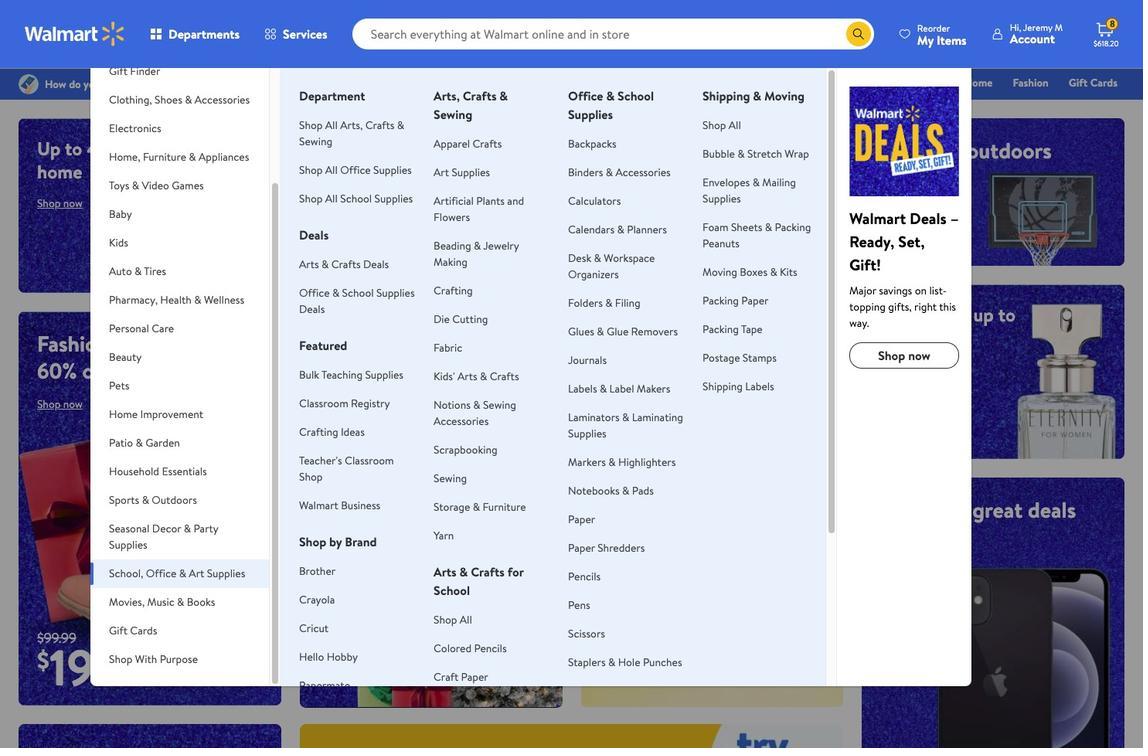 Task type: vqa. For each thing, say whether or not it's contained in the screenshot.
Packing inside the "Foam Sheets & Packing Peanuts"
yes



Task type: describe. For each thing, give the bounding box(es) containing it.
peanuts
[[703, 236, 740, 251]]

glue
[[607, 324, 629, 339]]

paper down notebooks at the bottom of the page
[[568, 512, 595, 527]]

& inside arts & crafts for school
[[460, 564, 468, 581]]

bulk teaching supplies
[[299, 367, 404, 383]]

arts for arts & crafts deals
[[299, 257, 319, 272]]

beauty button
[[90, 343, 269, 372]]

cards for gift cards
[[130, 623, 157, 639]]

off for up to 40% off home
[[127, 135, 152, 162]]

0 horizontal spatial tape
[[568, 683, 590, 699]]

all up the shop all school supplies link
[[325, 162, 338, 178]]

workspace
[[604, 250, 655, 266]]

accessories for notions & sewing accessories
[[434, 414, 489, 429]]

shop inside shop all arts, crafts & sewing
[[299, 117, 323, 133]]

paper down boxes
[[742, 293, 769, 308]]

school for office & school supplies
[[618, 87, 654, 104]]

scissors link
[[568, 626, 605, 642]]

0 horizontal spatial labels
[[568, 381, 597, 397]]

registry inside gift cards registry
[[940, 97, 979, 112]]

up inside fashion gifts up to 60% off
[[163, 328, 187, 359]]

staplers & hole punches
[[568, 655, 682, 670]]

gifts,
[[888, 299, 912, 315]]

paper shredders
[[568, 540, 645, 556]]

all for shipping & moving
[[729, 117, 741, 133]]

fashion gifts up to 60% off
[[37, 328, 212, 386]]

1 vertical spatial moving
[[703, 264, 737, 280]]

laminators & laminating supplies
[[568, 410, 683, 441]]

backpacks
[[568, 136, 617, 152]]

hello hobby link
[[299, 649, 358, 665]]

crafts inside arts, crafts & sewing
[[463, 87, 497, 104]]

kids' arts & crafts
[[434, 369, 519, 384]]

yarn
[[434, 528, 454, 543]]

storage & furniture link
[[434, 499, 526, 515]]

pets
[[109, 378, 129, 393]]

arts, inside shop all arts, crafts & sewing
[[340, 117, 363, 133]]

shop inside dropdown button
[[109, 652, 133, 667]]

gift for gift cards dropdown button
[[109, 623, 128, 639]]

movies, music & books button
[[90, 588, 269, 617]]

& inside notions & sewing accessories
[[473, 397, 480, 413]]

school, office & art supplies
[[109, 566, 245, 581]]

deals inside walmart deals – ready, set, gift! major savings on list- topping gifts, right this way.
[[910, 208, 947, 229]]

bubble & stretch wrap
[[703, 146, 809, 162]]

calculators
[[568, 193, 621, 209]]

labels & label makers
[[568, 381, 671, 397]]

notions & sewing accessories
[[434, 397, 516, 429]]

shop now for fashion gifts up to 60% off
[[37, 396, 83, 412]]

items
[[937, 31, 967, 48]]

one debit link
[[992, 96, 1059, 113]]

& inside office & school supplies
[[606, 87, 615, 104]]

now down the "fragrances"
[[908, 347, 931, 364]]

supplies up the shop all school supplies link
[[373, 162, 412, 178]]

Walmart Site-Wide search field
[[352, 19, 874, 49]]

fashion for fashion gifts up to 60% off
[[37, 328, 109, 359]]

highlighters
[[618, 455, 676, 470]]

gift finder for gift finder dropdown button
[[109, 63, 160, 79]]

removers
[[631, 324, 678, 339]]

& inside sports & outdoors deals
[[947, 135, 962, 165]]

sports & outdoors deals
[[881, 135, 1052, 192]]

seasonal
[[318, 483, 386, 509]]

Search search field
[[352, 19, 874, 49]]

binders
[[568, 165, 603, 180]]

supplies inside laminators & laminating supplies
[[568, 426, 607, 441]]

pens link
[[568, 598, 590, 613]]

was dollar $99.99, now dollar 19.99 group
[[19, 628, 120, 706]]

jeremy
[[1023, 21, 1053, 34]]

shop now for up to 50% off seasonal decor
[[318, 520, 364, 535]]

arts for arts & crafts for school
[[434, 564, 457, 581]]

classroom registry link
[[299, 396, 390, 411]]

up inside fragrances up to 50% off
[[974, 302, 994, 328]]

& inside office & school supplies deals
[[332, 285, 340, 301]]

supplies inside office & school supplies
[[568, 106, 613, 123]]

1 horizontal spatial labels
[[745, 379, 774, 394]]

school for office & school supplies deals
[[342, 285, 374, 301]]

shredders
[[598, 540, 645, 556]]

pads
[[632, 483, 654, 499]]

health
[[160, 292, 192, 308]]

supplies right teaching
[[365, 367, 404, 383]]

walmart business link
[[299, 498, 381, 513]]

deals for top tech, great deals
[[1028, 495, 1076, 525]]

electronics button
[[90, 114, 269, 143]]

improvement
[[140, 407, 203, 422]]

1 vertical spatial arts
[[458, 369, 477, 384]]

shop now for fragrances up to 50% off
[[881, 362, 926, 377]]

supplies inside envelopes & mailing supplies
[[703, 191, 741, 206]]

office up the shop all school supplies link
[[340, 162, 371, 178]]

all for department
[[325, 117, 338, 133]]

grocery
[[547, 75, 585, 90]]

to for up to 65% off
[[632, 460, 652, 490]]

patio
[[109, 435, 133, 451]]

with
[[135, 652, 157, 667]]

office inside office & school supplies
[[568, 87, 603, 104]]

packing for packing tape
[[703, 322, 739, 337]]

teacher's classroom shop link
[[299, 453, 394, 485]]

packing tape
[[703, 322, 763, 337]]

deals left grocery
[[501, 75, 527, 90]]

hole
[[618, 655, 640, 670]]

home, furniture & appliances
[[109, 149, 249, 165]]

home,
[[109, 149, 140, 165]]

beauty
[[109, 349, 142, 365]]

household essentials button
[[90, 458, 269, 486]]

my
[[917, 31, 934, 48]]

on
[[915, 283, 927, 298]]

classroom registry
[[299, 396, 390, 411]]

50% inside up to 50% off seasonal decor
[[368, 460, 402, 486]]

gift for gift finder link
[[663, 75, 682, 90]]

outdoors
[[152, 492, 197, 508]]

crafts inside shop all arts, crafts & sewing
[[365, 117, 395, 133]]

home for home improvement
[[109, 407, 138, 422]]

cards for gift cards registry
[[1090, 75, 1118, 90]]

desk & workspace organizers link
[[568, 250, 655, 282]]

this
[[939, 299, 956, 315]]

electronics for electronics dropdown button
[[109, 121, 161, 136]]

sewing inside arts, crafts & sewing
[[434, 106, 472, 123]]

packing tape link
[[703, 322, 763, 337]]

sewing inside shop all arts, crafts & sewing
[[299, 134, 332, 149]]

all
[[626, 501, 636, 516]]

sports for sports & outdoors deals
[[881, 135, 942, 165]]

crafting for crafting ideas
[[299, 424, 338, 440]]

school,
[[109, 566, 143, 581]]

home for home
[[965, 75, 993, 90]]

kits
[[780, 264, 798, 280]]

crafting ideas
[[299, 424, 365, 440]]

notebooks & pads link
[[568, 483, 654, 499]]

packing for packing paper
[[703, 293, 739, 308]]

& inside the beading & jewelry making
[[474, 238, 481, 254]]

pharmacy, health & wellness
[[109, 292, 244, 308]]

0 vertical spatial classroom
[[299, 396, 348, 411]]

office & school supplies deals link
[[299, 285, 415, 317]]

$
[[37, 643, 49, 677]]

stamps
[[743, 350, 777, 366]]

1 horizontal spatial pencils
[[568, 569, 601, 584]]

home link
[[958, 74, 1000, 91]]

hi, jeremy m account
[[1010, 21, 1063, 47]]

deals up office & school supplies deals
[[363, 257, 389, 272]]

now for fragrances up to 50% off
[[907, 362, 926, 377]]

accessories for clothing, shoes & accessories
[[195, 92, 250, 107]]

gift cards button
[[90, 617, 269, 645]]

clothing,
[[109, 92, 152, 107]]

supplies down shop all office supplies
[[375, 191, 413, 206]]

up to 50% off seasonal decor
[[318, 460, 437, 509]]

0 vertical spatial essentials
[[597, 75, 643, 90]]

debit
[[1025, 97, 1052, 112]]

apparel crafts
[[434, 136, 502, 152]]

sewing up storage
[[434, 471, 467, 486]]

up for up to 40% off home
[[37, 135, 60, 162]]

crafting ideas link
[[299, 424, 365, 440]]

deals link
[[494, 74, 534, 91]]

colored pencils link
[[434, 641, 507, 656]]

packing inside foam sheets & packing peanuts
[[775, 220, 811, 235]]

1 vertical spatial pencils
[[474, 641, 507, 656]]

shop all arts, crafts & sewing link
[[299, 117, 404, 149]]

journals link
[[568, 352, 607, 368]]

paper down paper link
[[568, 540, 595, 556]]

shop all for shipping & moving
[[703, 117, 741, 133]]

clothing, shoes & accessories button
[[90, 86, 269, 114]]

deals inside office & school supplies deals
[[299, 301, 325, 317]]

yarn link
[[434, 528, 454, 543]]

& inside laminators & laminating supplies
[[622, 410, 630, 425]]

furniture inside home, furniture & appliances dropdown button
[[143, 149, 186, 165]]

fashion link
[[1006, 74, 1056, 91]]

plants
[[476, 193, 505, 209]]

deals up arts & crafts deals link
[[299, 226, 329, 244]]

toys & video games
[[109, 178, 204, 193]]

brother
[[299, 564, 336, 579]]

stretch
[[747, 146, 782, 162]]

0 vertical spatial art
[[434, 165, 449, 180]]

scissors
[[568, 626, 605, 642]]

household essentials
[[109, 464, 207, 479]]

papermate
[[299, 678, 350, 693]]

gift finder button
[[90, 57, 269, 86]]

punches
[[643, 655, 682, 670]]

supplies inside office & school supplies deals
[[376, 285, 415, 301]]

shop all
[[599, 501, 636, 516]]

gift finder for gift finder link
[[663, 75, 715, 90]]



Task type: locate. For each thing, give the bounding box(es) containing it.
school left gift finder link
[[618, 87, 654, 104]]

arts, inside arts, crafts & sewing
[[434, 87, 460, 104]]

shop inside teacher's classroom shop
[[299, 469, 323, 485]]

school for shop all school supplies
[[340, 191, 372, 206]]

furniture right storage
[[483, 499, 526, 515]]

seasonal decor & party supplies button
[[90, 515, 269, 560]]

office up backpacks link
[[568, 87, 603, 104]]

hello hobby
[[299, 649, 358, 665]]

0 vertical spatial crafting
[[434, 283, 473, 298]]

supplies down apparel crafts
[[452, 165, 490, 180]]

50% inside fragrances up to 50% off
[[881, 325, 915, 351]]

jewelry
[[483, 238, 519, 254]]

to inside fashion gifts up to 60% off
[[192, 328, 212, 359]]

1 horizontal spatial crafting
[[434, 283, 473, 298]]

office inside dropdown button
[[146, 566, 176, 581]]

shop all for arts & crafts for school
[[434, 612, 472, 628]]

1 vertical spatial shop all
[[434, 612, 472, 628]]

fashion up one debit link
[[1013, 75, 1049, 90]]

1 horizontal spatial electronics
[[830, 75, 882, 90]]

essentials
[[597, 75, 643, 90], [162, 464, 207, 479]]

gift inside gift finder dropdown button
[[109, 63, 128, 79]]

desk & workspace organizers
[[568, 250, 655, 282]]

kids
[[109, 235, 128, 250]]

outdoors
[[967, 135, 1052, 165]]

top
[[881, 495, 914, 525]]

making
[[434, 254, 468, 270]]

grocery & essentials
[[547, 75, 643, 90]]

moving down peanuts
[[703, 264, 737, 280]]

all
[[325, 117, 338, 133], [729, 117, 741, 133], [325, 162, 338, 178], [325, 191, 338, 206], [460, 612, 472, 628]]

to for up to 40% off home
[[65, 135, 82, 162]]

essentials down patio & garden dropdown button
[[162, 464, 207, 479]]

auto & tires button
[[90, 257, 269, 286]]

shop all link up colored
[[434, 612, 472, 628]]

home up registry "link"
[[965, 75, 993, 90]]

up right this at right
[[974, 302, 994, 328]]

deals left –
[[910, 208, 947, 229]]

personal care button
[[90, 315, 269, 343]]

0 vertical spatial pencils
[[568, 569, 601, 584]]

0 horizontal spatial arts,
[[340, 117, 363, 133]]

gift inside gift cards dropdown button
[[109, 623, 128, 639]]

to inside fragrances up to 50% off
[[998, 302, 1016, 328]]

1 horizontal spatial gift finder
[[663, 75, 715, 90]]

shop now for up to 40% off home
[[37, 196, 83, 211]]

1 horizontal spatial shop all
[[703, 117, 741, 133]]

teacher's
[[299, 453, 342, 468]]

gift for gift finder dropdown button
[[109, 63, 128, 79]]

off right 40%
[[127, 135, 152, 162]]

0 horizontal spatial registry
[[351, 396, 390, 411]]

gift up "walmart+"
[[1069, 75, 1088, 90]]

top tech, great deals
[[881, 495, 1076, 525]]

finder for gift finder dropdown button
[[130, 63, 160, 79]]

& inside envelopes & mailing supplies
[[753, 175, 760, 190]]

1 vertical spatial sports
[[109, 492, 139, 508]]

0 horizontal spatial deals
[[881, 162, 929, 192]]

gift
[[109, 63, 128, 79], [663, 75, 682, 90], [1069, 75, 1088, 90], [109, 623, 128, 639]]

finder
[[130, 63, 160, 79], [685, 75, 715, 90]]

now for up to 50% off seasonal decor
[[344, 520, 364, 535]]

50%
[[881, 325, 915, 351], [368, 460, 402, 486]]

paper right craft
[[461, 669, 488, 685]]

shop all office supplies link
[[299, 162, 412, 178]]

home up patio
[[109, 407, 138, 422]]

deals up featured
[[299, 301, 325, 317]]

up for up to 50% off seasonal decor
[[318, 460, 342, 486]]

calendars
[[568, 222, 615, 237]]

deals up set,
[[881, 162, 929, 192]]

supplies down envelopes
[[703, 191, 741, 206]]

2 vertical spatial packing
[[703, 322, 739, 337]]

1 vertical spatial packing
[[703, 293, 739, 308]]

supplies up books
[[207, 566, 245, 581]]

1 horizontal spatial 50%
[[881, 325, 915, 351]]

shop all
[[703, 117, 741, 133], [434, 612, 472, 628]]

& inside the seasonal decor & party supplies
[[184, 521, 191, 536]]

crayola
[[299, 592, 335, 608]]

finder inside dropdown button
[[130, 63, 160, 79]]

now for fashion gifts up to 60% off
[[63, 396, 83, 412]]

sports inside sports & outdoors dropdown button
[[109, 492, 139, 508]]

artificial
[[434, 193, 474, 209]]

shop now link for up to 50% off seasonal decor
[[318, 520, 364, 535]]

school inside office & school supplies
[[618, 87, 654, 104]]

accessories down notions
[[434, 414, 489, 429]]

1 horizontal spatial accessories
[[434, 414, 489, 429]]

0 horizontal spatial cards
[[130, 623, 157, 639]]

0 vertical spatial home
[[965, 75, 993, 90]]

crafts right apparel
[[473, 136, 502, 152]]

0 horizontal spatial 50%
[[368, 460, 402, 486]]

1 vertical spatial tape
[[568, 683, 590, 699]]

shop all link for arts & crafts for school
[[434, 612, 472, 628]]

sports for sports & outdoors
[[109, 492, 139, 508]]

pencils up pens link
[[568, 569, 601, 584]]

8
[[1110, 17, 1115, 30]]

artificial plants and flowers link
[[434, 193, 524, 225]]

one
[[999, 97, 1023, 112]]

services
[[283, 26, 327, 43]]

bubble
[[703, 146, 735, 162]]

and
[[507, 193, 524, 209]]

music
[[147, 594, 174, 610]]

1 horizontal spatial moving
[[765, 87, 805, 104]]

seasonal decor & party supplies
[[109, 521, 218, 553]]

1 vertical spatial deals
[[1028, 495, 1076, 525]]

toy
[[902, 75, 918, 90]]

walmart+
[[1072, 97, 1118, 112]]

2 shipping from the top
[[703, 379, 743, 394]]

0 vertical spatial arts,
[[434, 87, 460, 104]]

shipping labels link
[[703, 379, 774, 394]]

shop now link for up to 40% off home
[[37, 196, 83, 211]]

walmart inside walmart deals – ready, set, gift! major savings on list- topping gifts, right this way.
[[850, 208, 906, 229]]

moving up wrap
[[765, 87, 805, 104]]

sports down registry "link"
[[881, 135, 942, 165]]

sewing up apparel
[[434, 106, 472, 123]]

2 vertical spatial accessories
[[434, 414, 489, 429]]

now for up to 40% off home
[[63, 196, 83, 211]]

now down 60% at the left
[[63, 396, 83, 412]]

office down arts & crafts deals link
[[299, 285, 330, 301]]

walmart deals – ready, set, gift! major savings on list- topping gifts, right this way.
[[850, 208, 959, 331]]

off inside fragrances up to 50% off
[[919, 325, 944, 351]]

pencils
[[568, 569, 601, 584], [474, 641, 507, 656]]

0 horizontal spatial shop all
[[434, 612, 472, 628]]

school down yarn link
[[434, 582, 470, 599]]

shop all up colored
[[434, 612, 472, 628]]

1 horizontal spatial walmart
[[850, 208, 906, 229]]

gift finder inside dropdown button
[[109, 63, 160, 79]]

0 vertical spatial deals
[[881, 162, 929, 192]]

accessories inside dropdown button
[[195, 92, 250, 107]]

deals right great
[[1028, 495, 1076, 525]]

kids' arts & crafts link
[[434, 369, 519, 384]]

walmart up ready,
[[850, 208, 906, 229]]

1 vertical spatial accessories
[[616, 165, 671, 180]]

gift inside gift cards registry
[[1069, 75, 1088, 90]]

up for up to 65% off
[[599, 460, 627, 490]]

0 horizontal spatial crafting
[[299, 424, 338, 440]]

1 horizontal spatial arts,
[[434, 87, 460, 104]]

classroom down the ideas
[[345, 453, 394, 468]]

0 vertical spatial accessories
[[195, 92, 250, 107]]

art down apparel
[[434, 165, 449, 180]]

0 vertical spatial shipping
[[703, 87, 750, 104]]

off left sewing link
[[406, 460, 431, 486]]

sewing link
[[434, 471, 467, 486]]

list-
[[929, 283, 947, 298]]

supplies inside dropdown button
[[207, 566, 245, 581]]

now down home
[[63, 196, 83, 211]]

shop now link for fragrances up to 50% off
[[881, 362, 926, 377]]

cards up "walmart+"
[[1090, 75, 1118, 90]]

arts, down department
[[340, 117, 363, 133]]

1 vertical spatial furniture
[[483, 499, 526, 515]]

packing paper link
[[703, 293, 769, 308]]

packing up kits
[[775, 220, 811, 235]]

art up books
[[189, 566, 204, 581]]

arts up office & school supplies deals link
[[299, 257, 319, 272]]

1 vertical spatial classroom
[[345, 453, 394, 468]]

1 vertical spatial shipping
[[703, 379, 743, 394]]

accessories inside notions & sewing accessories
[[434, 414, 489, 429]]

office up "music"
[[146, 566, 176, 581]]

1 vertical spatial essentials
[[162, 464, 207, 479]]

0 horizontal spatial arts
[[299, 257, 319, 272]]

deals inside sports & outdoors deals
[[881, 162, 929, 192]]

supplies up backpacks link
[[568, 106, 613, 123]]

off inside 'up to 40% off home'
[[127, 135, 152, 162]]

to inside 'up to 40% off home'
[[65, 135, 82, 162]]

office & school supplies
[[568, 87, 654, 123]]

cricut link
[[299, 621, 329, 636]]

0 horizontal spatial walmart
[[299, 498, 338, 513]]

electronics down search icon
[[830, 75, 882, 90]]

1 vertical spatial electronics
[[109, 121, 161, 136]]

supplies down laminators
[[568, 426, 607, 441]]

crafting down making
[[434, 283, 473, 298]]

crafting link
[[434, 283, 473, 298]]

electronics inside dropdown button
[[109, 121, 161, 136]]

school inside arts & crafts for school
[[434, 582, 470, 599]]

office & school supplies deals
[[299, 285, 415, 317]]

0 vertical spatial arts
[[299, 257, 319, 272]]

shop now link for fashion gifts up to 60% off
[[37, 396, 83, 412]]

all inside shop all arts, crafts & sewing
[[325, 117, 338, 133]]

0 horizontal spatial electronics
[[109, 121, 161, 136]]

1 horizontal spatial tape
[[741, 322, 763, 337]]

finder up 'clothing,'
[[130, 63, 160, 79]]

1 horizontal spatial cards
[[1090, 75, 1118, 90]]

sewing down kids' arts & crafts 'link'
[[483, 397, 516, 413]]

gift cards
[[109, 623, 157, 639]]

gift inside gift finder link
[[663, 75, 682, 90]]

school down 'shop all office supplies' link
[[340, 191, 372, 206]]

fashion inside fashion gifts up to 60% off
[[37, 328, 109, 359]]

art supplies link
[[434, 165, 490, 180]]

gift up 'clothing,'
[[109, 63, 128, 79]]

up
[[37, 135, 60, 162], [318, 460, 342, 486], [599, 460, 627, 490]]

shipping
[[703, 87, 750, 104], [703, 379, 743, 394]]

off inside fashion gifts up to 60% off
[[82, 356, 111, 386]]

to inside up to 50% off seasonal decor
[[346, 460, 363, 486]]

die
[[434, 312, 450, 327]]

2 horizontal spatial accessories
[[616, 165, 671, 180]]

1 horizontal spatial fashion
[[1013, 75, 1049, 90]]

0 vertical spatial shop all
[[703, 117, 741, 133]]

crafts up office & school supplies deals
[[331, 257, 361, 272]]

walmart for deals
[[850, 208, 906, 229]]

crafts inside arts & crafts for school
[[471, 564, 505, 581]]

cards inside dropdown button
[[130, 623, 157, 639]]

kids'
[[434, 369, 455, 384]]

tape up stamps at the top right
[[741, 322, 763, 337]]

shop all link for shipping & moving
[[703, 117, 741, 133]]

filing
[[615, 295, 641, 311]]

electronics down 'clothing,'
[[109, 121, 161, 136]]

shop all school supplies
[[299, 191, 413, 206]]

labels down journals
[[568, 381, 597, 397]]

paper
[[742, 293, 769, 308], [568, 512, 595, 527], [568, 540, 595, 556], [461, 669, 488, 685]]

up right gifts
[[163, 328, 187, 359]]

0 horizontal spatial essentials
[[162, 464, 207, 479]]

school down arts & crafts deals
[[342, 285, 374, 301]]

notebooks & pads
[[568, 483, 654, 499]]

shipping for shipping & moving
[[703, 87, 750, 104]]

office inside office & school supplies deals
[[299, 285, 330, 301]]

0 horizontal spatial finder
[[130, 63, 160, 79]]

0 vertical spatial registry
[[940, 97, 979, 112]]

games
[[172, 178, 204, 193]]

1 horizontal spatial deals
[[1028, 495, 1076, 525]]

accessories up the calculators at top
[[616, 165, 671, 180]]

off for up to 65% off
[[701, 460, 730, 490]]

gift finder left christmas on the right
[[663, 75, 715, 90]]

0 horizontal spatial fashion
[[37, 328, 109, 359]]

0 horizontal spatial accessories
[[195, 92, 250, 107]]

ready,
[[850, 231, 895, 252]]

appliances
[[199, 149, 249, 165]]

1 vertical spatial walmart
[[299, 498, 338, 513]]

search icon image
[[853, 28, 865, 40]]

0 horizontal spatial furniture
[[143, 149, 186, 165]]

arts, up apparel
[[434, 87, 460, 104]]

0 horizontal spatial up
[[163, 328, 187, 359]]

storage
[[434, 499, 470, 515]]

0 vertical spatial 50%
[[881, 325, 915, 351]]

now down business
[[344, 520, 364, 535]]

crafts up apparel crafts
[[463, 87, 497, 104]]

gift up 99
[[109, 623, 128, 639]]

2 horizontal spatial up
[[599, 460, 627, 490]]

crafting for crafting link
[[434, 283, 473, 298]]

supplies left crafting link
[[376, 285, 415, 301]]

8 $618.20
[[1094, 17, 1119, 49]]

home inside dropdown button
[[109, 407, 138, 422]]

cards up with
[[130, 623, 157, 639]]

sports inside sports & outdoors deals
[[881, 135, 942, 165]]

arts right 'kids''
[[458, 369, 477, 384]]

moving
[[765, 87, 805, 104], [703, 264, 737, 280]]

1 vertical spatial cards
[[130, 623, 157, 639]]

packing paper
[[703, 293, 769, 308]]

up inside 'up to 40% off home'
[[37, 135, 60, 162]]

arts down yarn
[[434, 564, 457, 581]]

1 horizontal spatial art
[[434, 165, 449, 180]]

cutting
[[452, 312, 488, 327]]

storage & furniture
[[434, 499, 526, 515]]

& inside arts, crafts & sewing
[[500, 87, 508, 104]]

walmart image
[[25, 22, 125, 46]]

supplies inside the seasonal decor & party supplies
[[109, 537, 147, 553]]

fashion for fashion
[[1013, 75, 1049, 90]]

registry down home link
[[940, 97, 979, 112]]

1 shipping from the top
[[703, 87, 750, 104]]

finder for gift finder link
[[685, 75, 715, 90]]

$99.99
[[37, 628, 76, 648]]

essentials down search 'search field'
[[597, 75, 643, 90]]

1 horizontal spatial sports
[[881, 135, 942, 165]]

1 horizontal spatial up
[[318, 460, 342, 486]]

now right teaching
[[371, 377, 396, 397]]

backpacks link
[[568, 136, 617, 152]]

now down fragrances up to 50% off
[[907, 362, 926, 377]]

0 vertical spatial shop all link
[[703, 117, 741, 133]]

0 horizontal spatial sports
[[109, 492, 139, 508]]

2 vertical spatial arts
[[434, 564, 457, 581]]

right
[[915, 299, 937, 315]]

1 horizontal spatial finder
[[685, 75, 715, 90]]

cards inside gift cards registry
[[1090, 75, 1118, 90]]

off for up to 50% off seasonal decor
[[406, 460, 431, 486]]

electronics for electronics link
[[830, 75, 882, 90]]

walmart up by
[[299, 498, 338, 513]]

0 vertical spatial fashion
[[1013, 75, 1049, 90]]

papermate link
[[299, 678, 350, 693]]

sewing down department
[[299, 134, 332, 149]]

finder left christmas on the right
[[685, 75, 715, 90]]

tape down staplers
[[568, 683, 590, 699]]

1 vertical spatial 50%
[[368, 460, 402, 486]]

art inside dropdown button
[[189, 566, 204, 581]]

1 vertical spatial art
[[189, 566, 204, 581]]

1 horizontal spatial essentials
[[597, 75, 643, 90]]

$618.20
[[1094, 38, 1119, 49]]

pencils link
[[568, 569, 601, 584]]

classroom inside teacher's classroom shop
[[345, 453, 394, 468]]

walmart for business
[[299, 498, 338, 513]]

1 horizontal spatial shop all link
[[703, 117, 741, 133]]

crafts up notions & sewing accessories link
[[490, 369, 519, 384]]

pencils right colored
[[474, 641, 507, 656]]

now up set,
[[907, 203, 926, 219]]

& inside shop all arts, crafts & sewing
[[397, 117, 404, 133]]

1 vertical spatial shop all link
[[434, 612, 472, 628]]

sewing inside notions & sewing accessories
[[483, 397, 516, 413]]

0 horizontal spatial up
[[37, 135, 60, 162]]

0 vertical spatial sports
[[881, 135, 942, 165]]

shop now link for sports & outdoors deals
[[881, 203, 926, 219]]

arts, crafts & sewing
[[434, 87, 508, 123]]

colored pencils
[[434, 641, 507, 656]]

essentials inside dropdown button
[[162, 464, 207, 479]]

1 horizontal spatial home
[[965, 75, 993, 90]]

calculators link
[[568, 193, 621, 209]]

crafts
[[463, 87, 497, 104], [365, 117, 395, 133], [473, 136, 502, 152], [331, 257, 361, 272], [490, 369, 519, 384], [471, 564, 505, 581]]

crafts up 'shop all office supplies' link
[[365, 117, 395, 133]]

0 vertical spatial packing
[[775, 220, 811, 235]]

all for arts & crafts for school
[[460, 612, 472, 628]]

foam sheets & packing peanuts
[[703, 220, 811, 251]]

electronics
[[830, 75, 882, 90], [109, 121, 161, 136]]

0 horizontal spatial art
[[189, 566, 204, 581]]

school, office & art supplies image
[[850, 87, 959, 196]]

packing up postage
[[703, 322, 739, 337]]

wrap
[[785, 146, 809, 162]]

packing up packing tape
[[703, 293, 739, 308]]

envelopes & mailing supplies
[[703, 175, 796, 206]]

0 horizontal spatial moving
[[703, 264, 737, 280]]

glues
[[568, 324, 594, 339]]

brand
[[345, 533, 377, 550]]

to for up to 50% off seasonal decor
[[346, 460, 363, 486]]

1 horizontal spatial arts
[[434, 564, 457, 581]]

deals for sports & outdoors deals
[[881, 162, 929, 192]]

sports up seasonal
[[109, 492, 139, 508]]

postage stamps link
[[703, 350, 777, 366]]

0 horizontal spatial pencils
[[474, 641, 507, 656]]

school inside office & school supplies deals
[[342, 285, 374, 301]]

2 horizontal spatial arts
[[458, 369, 477, 384]]

party
[[194, 521, 218, 536]]

& inside foam sheets & packing peanuts
[[765, 220, 772, 235]]

0 vertical spatial tape
[[741, 322, 763, 337]]

0 vertical spatial cards
[[1090, 75, 1118, 90]]

bulk
[[299, 367, 319, 383]]

0 vertical spatial walmart
[[850, 208, 906, 229]]

0 horizontal spatial gift finder
[[109, 63, 160, 79]]

envelopes
[[703, 175, 750, 190]]

1 horizontal spatial up
[[974, 302, 994, 328]]

1 vertical spatial arts,
[[340, 117, 363, 133]]

personal care
[[109, 321, 174, 336]]

off right 60% at the left
[[82, 356, 111, 386]]

up inside up to 50% off seasonal decor
[[318, 460, 342, 486]]

auto
[[109, 264, 132, 279]]

gift right office & school supplies
[[663, 75, 682, 90]]

arts inside arts & crafts for school
[[434, 564, 457, 581]]

shop now for sports & outdoors deals
[[881, 203, 926, 219]]

now for sports & outdoors deals
[[907, 203, 926, 219]]

1 horizontal spatial furniture
[[483, 499, 526, 515]]

furniture up toys & video games
[[143, 149, 186, 165]]

supplies down seasonal
[[109, 537, 147, 553]]

1 vertical spatial home
[[109, 407, 138, 422]]

all up bubble
[[729, 117, 741, 133]]

shipping for shipping labels
[[703, 379, 743, 394]]

all down 'shop all office supplies' link
[[325, 191, 338, 206]]

shop
[[786, 75, 810, 90], [921, 75, 944, 90], [299, 117, 323, 133], [703, 117, 726, 133], [299, 162, 323, 178], [299, 191, 323, 206], [37, 196, 61, 211], [881, 203, 904, 219], [878, 347, 905, 364], [881, 362, 904, 377], [337, 377, 367, 397], [37, 396, 61, 412], [299, 469, 323, 485], [599, 501, 623, 516], [318, 520, 342, 535], [299, 533, 326, 550], [434, 612, 457, 628], [109, 652, 133, 667]]

tape link
[[568, 683, 590, 699]]

markers
[[568, 455, 606, 470]]

laminators & laminating supplies link
[[568, 410, 683, 441]]

teaching
[[322, 367, 363, 383]]

shop all link up bubble
[[703, 117, 741, 133]]

accessories down gift finder dropdown button
[[195, 92, 250, 107]]

1 vertical spatial crafting
[[299, 424, 338, 440]]

major
[[850, 283, 877, 298]]

off inside up to 50% off seasonal decor
[[406, 460, 431, 486]]

1 vertical spatial registry
[[351, 396, 390, 411]]

0 horizontal spatial shop all link
[[434, 612, 472, 628]]

0 vertical spatial electronics
[[830, 75, 882, 90]]

& inside desk & workspace organizers
[[594, 250, 601, 266]]

1 horizontal spatial registry
[[940, 97, 979, 112]]



